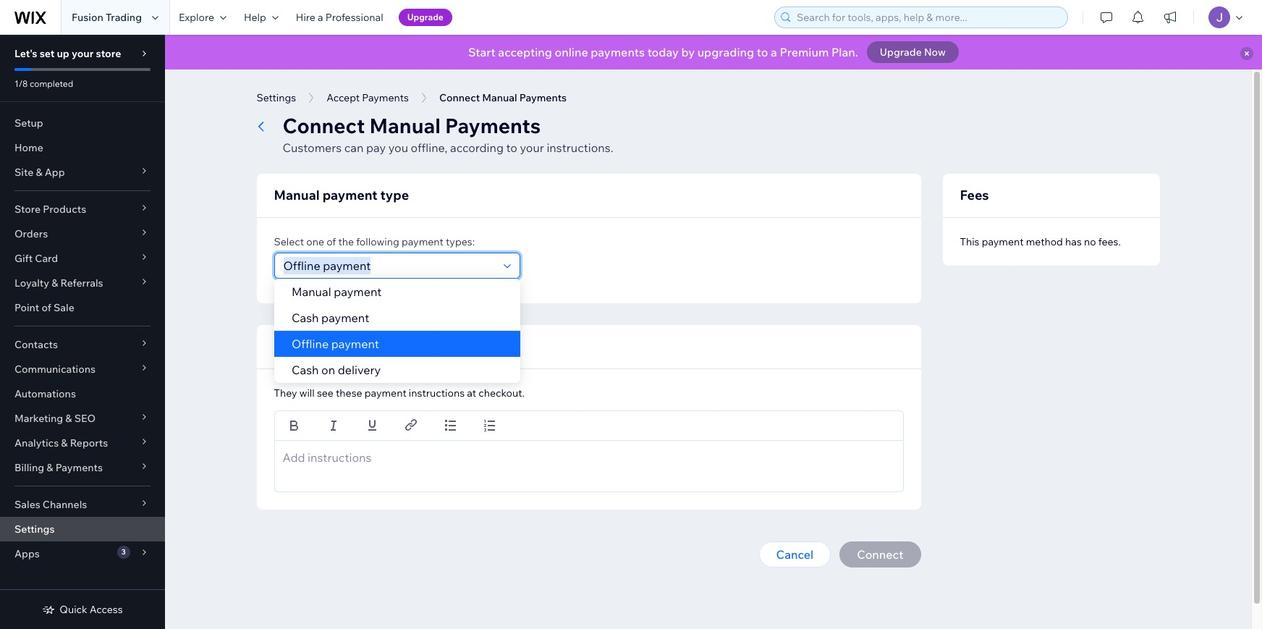 Task type: vqa. For each thing, say whether or not it's contained in the screenshot.
Back to Home's The Home
no



Task type: locate. For each thing, give the bounding box(es) containing it.
& for billing
[[47, 461, 53, 474]]

manual up cash payment
[[291, 285, 331, 299]]

list box containing manual payment
[[274, 279, 520, 383]]

1 vertical spatial manual
[[274, 187, 320, 203]]

reports
[[70, 437, 108, 450]]

store
[[14, 203, 41, 216]]

quick
[[60, 603, 87, 616]]

manual up you
[[370, 113, 441, 138]]

& for site
[[36, 166, 42, 179]]

payments for &
[[55, 461, 103, 474]]

a inside the 'start accepting online payments today by upgrading to a premium plan.' 'alert'
[[771, 45, 777, 59]]

upgrade button
[[399, 9, 452, 26]]

1 vertical spatial a
[[771, 45, 777, 59]]

a left premium
[[771, 45, 777, 59]]

start
[[468, 45, 496, 59]]

payment inside option
[[331, 337, 379, 351]]

cancel button
[[759, 541, 831, 568]]

0 vertical spatial upgrade
[[407, 12, 444, 22]]

trading
[[106, 11, 142, 24]]

0 vertical spatial payments
[[362, 91, 409, 104]]

setup
[[14, 117, 43, 130]]

by
[[682, 45, 695, 59]]

billing & payments
[[14, 461, 103, 474]]

of
[[327, 235, 336, 248], [42, 301, 51, 314]]

None text field
[[274, 440, 904, 492]]

manual for manual payment type
[[274, 187, 320, 203]]

of left sale
[[42, 301, 51, 314]]

payment left the types: on the top of the page
[[402, 235, 444, 248]]

explore
[[179, 11, 214, 24]]

1 vertical spatial of
[[42, 301, 51, 314]]

0 horizontal spatial settings
[[14, 523, 55, 536]]

upgrade now button
[[867, 41, 959, 63]]

payments inside the connect manual payments customers can pay you offline, according to your instructions.
[[445, 113, 541, 138]]

accept
[[327, 91, 360, 104]]

upgrade left now
[[880, 46, 922, 59]]

settings inside button
[[257, 91, 296, 104]]

payment
[[323, 187, 378, 203], [402, 235, 444, 248], [982, 235, 1024, 248], [334, 285, 381, 299], [321, 311, 369, 325], [331, 337, 379, 351], [365, 387, 407, 400]]

payments up according
[[445, 113, 541, 138]]

a right the hire
[[318, 11, 323, 24]]

settings
[[257, 91, 296, 104], [14, 523, 55, 536]]

1 horizontal spatial to
[[506, 140, 518, 155]]

1 horizontal spatial pay
[[479, 338, 501, 355]]

payment up cash payment
[[334, 285, 381, 299]]

has
[[1066, 235, 1082, 248]]

manual up the select
[[274, 187, 320, 203]]

1 horizontal spatial your
[[297, 338, 325, 355]]

according
[[450, 140, 504, 155]]

accept payments
[[327, 91, 409, 104]]

start accepting online payments today by upgrading to a premium plan.
[[468, 45, 858, 59]]

point of sale
[[14, 301, 74, 314]]

to right "how"
[[463, 338, 476, 355]]

sale
[[54, 301, 74, 314]]

method
[[1026, 235, 1063, 248]]

list box
[[274, 279, 520, 383]]

cash up offline
[[291, 311, 319, 325]]

1 horizontal spatial settings
[[257, 91, 296, 104]]

0 horizontal spatial a
[[318, 11, 323, 24]]

your right up
[[72, 47, 94, 60]]

upgrade right professional
[[407, 12, 444, 22]]

sales channels
[[14, 498, 87, 511]]

cash payment
[[291, 311, 369, 325]]

of inside point of sale link
[[42, 301, 51, 314]]

0 horizontal spatial payments
[[55, 461, 103, 474]]

upgrade inside "button"
[[407, 12, 444, 22]]

can
[[344, 140, 364, 155]]

0 horizontal spatial pay
[[366, 140, 386, 155]]

2 vertical spatial payments
[[55, 461, 103, 474]]

upgrading
[[698, 45, 754, 59]]

0 horizontal spatial of
[[42, 301, 51, 314]]

upgrade for upgrade
[[407, 12, 444, 22]]

Select one of the following payment types: field
[[279, 253, 499, 278]]

offline
[[291, 337, 328, 351]]

1 horizontal spatial upgrade
[[880, 46, 922, 59]]

start accepting online payments today by upgrading to a premium plan. alert
[[165, 35, 1263, 69]]

manual payment type
[[274, 187, 409, 203]]

home
[[14, 141, 43, 154]]

payment right this
[[982, 235, 1024, 248]]

1 vertical spatial settings
[[14, 523, 55, 536]]

channels
[[43, 498, 87, 511]]

automations
[[14, 387, 76, 400]]

payment up delivery
[[331, 337, 379, 351]]

1 vertical spatial to
[[506, 140, 518, 155]]

settings inside the sidebar element
[[14, 523, 55, 536]]

point
[[14, 301, 39, 314]]

1 horizontal spatial a
[[771, 45, 777, 59]]

1 vertical spatial your
[[520, 140, 544, 155]]

2 horizontal spatial your
[[520, 140, 544, 155]]

payment left type
[[323, 187, 378, 203]]

2 horizontal spatial payments
[[445, 113, 541, 138]]

your left instructions.
[[520, 140, 544, 155]]

apps
[[14, 547, 40, 560]]

manual inside the connect manual payments customers can pay you offline, according to your instructions.
[[370, 113, 441, 138]]

at
[[467, 387, 476, 400]]

0 vertical spatial your
[[72, 47, 94, 60]]

0 horizontal spatial upgrade
[[407, 12, 444, 22]]

settings button
[[249, 87, 303, 109]]

up
[[57, 47, 69, 60]]

cash left on
[[291, 363, 319, 377]]

& right billing on the bottom
[[47, 461, 53, 474]]

& left seo
[[65, 412, 72, 425]]

1 vertical spatial upgrade
[[880, 46, 922, 59]]

& left reports
[[61, 437, 68, 450]]

communications button
[[0, 357, 165, 382]]

hire a professional link
[[287, 0, 392, 35]]

payments inside "button"
[[362, 91, 409, 104]]

upgrade inside button
[[880, 46, 922, 59]]

analytics & reports button
[[0, 431, 165, 455]]

0 vertical spatial manual
[[370, 113, 441, 138]]

1/8
[[14, 78, 28, 89]]

upgrade
[[407, 12, 444, 22], [880, 46, 922, 59]]

&
[[36, 166, 42, 179], [52, 277, 58, 290], [65, 412, 72, 425], [61, 437, 68, 450], [47, 461, 53, 474]]

type
[[380, 187, 409, 203]]

this payment method has no fees.
[[960, 235, 1121, 248]]

home link
[[0, 135, 165, 160]]

settings up 'connect'
[[257, 91, 296, 104]]

1 horizontal spatial of
[[327, 235, 336, 248]]

2 vertical spatial to
[[463, 338, 476, 355]]

payments down analytics & reports popup button
[[55, 461, 103, 474]]

0 vertical spatial settings
[[257, 91, 296, 104]]

set
[[40, 47, 55, 60]]

you
[[389, 140, 408, 155]]

your right the "let"
[[297, 338, 325, 355]]

2 horizontal spatial to
[[757, 45, 768, 59]]

pay right the can
[[366, 140, 386, 155]]

help
[[244, 11, 266, 24]]

pay right "how"
[[479, 338, 501, 355]]

1 vertical spatial payments
[[445, 113, 541, 138]]

to right according
[[506, 140, 518, 155]]

analytics
[[14, 437, 59, 450]]

1 horizontal spatial payments
[[362, 91, 409, 104]]

payments right 'accept'
[[362, 91, 409, 104]]

1 vertical spatial pay
[[479, 338, 501, 355]]

to right the upgrading
[[757, 45, 768, 59]]

manual payment
[[291, 285, 381, 299]]

1 cash from the top
[[291, 311, 319, 325]]

quick access button
[[42, 603, 123, 616]]

your inside the sidebar element
[[72, 47, 94, 60]]

payments
[[362, 91, 409, 104], [445, 113, 541, 138], [55, 461, 103, 474]]

0 vertical spatial to
[[757, 45, 768, 59]]

a inside hire a professional link
[[318, 11, 323, 24]]

& right site
[[36, 166, 42, 179]]

store
[[96, 47, 121, 60]]

manual for manual payment
[[291, 285, 331, 299]]

0 vertical spatial a
[[318, 11, 323, 24]]

0 vertical spatial pay
[[366, 140, 386, 155]]

2 vertical spatial manual
[[291, 285, 331, 299]]

they
[[274, 387, 297, 400]]

0 horizontal spatial your
[[72, 47, 94, 60]]

settings for the settings link
[[14, 523, 55, 536]]

of left the
[[327, 235, 336, 248]]

payment down manual payment
[[321, 311, 369, 325]]

payments inside dropdown button
[[55, 461, 103, 474]]

pay
[[366, 140, 386, 155], [479, 338, 501, 355]]

settings down sales
[[14, 523, 55, 536]]

1 vertical spatial cash
[[291, 363, 319, 377]]

card
[[35, 252, 58, 265]]

know
[[397, 338, 431, 355]]

2 cash from the top
[[291, 363, 319, 377]]

& right loyalty
[[52, 277, 58, 290]]

accepting
[[498, 45, 552, 59]]

offline payment
[[291, 337, 379, 351]]

payments
[[591, 45, 645, 59]]

0 vertical spatial cash
[[291, 311, 319, 325]]

premium
[[780, 45, 829, 59]]

connect manual payments customers can pay you offline, according to your instructions.
[[283, 113, 614, 155]]

site
[[14, 166, 33, 179]]

sidebar element
[[0, 35, 165, 629]]

one
[[306, 235, 324, 248]]



Task type: describe. For each thing, give the bounding box(es) containing it.
fusion trading
[[72, 11, 142, 24]]

to inside 'alert'
[[757, 45, 768, 59]]

contacts
[[14, 338, 58, 351]]

gift
[[14, 252, 33, 265]]

today
[[648, 45, 679, 59]]

offline payment option
[[274, 331, 520, 357]]

marketing & seo button
[[0, 406, 165, 431]]

online
[[555, 45, 588, 59]]

these
[[336, 387, 362, 400]]

payment for cash payment
[[321, 311, 369, 325]]

your inside the connect manual payments customers can pay you offline, according to your instructions.
[[520, 140, 544, 155]]

payment down delivery
[[365, 387, 407, 400]]

upgrade for upgrade now
[[880, 46, 922, 59]]

delivery
[[338, 363, 380, 377]]

products
[[43, 203, 86, 216]]

payment for manual payment type
[[323, 187, 378, 203]]

sales
[[14, 498, 40, 511]]

to inside the connect manual payments customers can pay you offline, according to your instructions.
[[506, 140, 518, 155]]

store products button
[[0, 197, 165, 222]]

orders
[[14, 227, 48, 240]]

select
[[274, 235, 304, 248]]

settings for settings button at the left top of page
[[257, 91, 296, 104]]

following
[[356, 235, 400, 248]]

payment for offline payment
[[331, 337, 379, 351]]

store products
[[14, 203, 86, 216]]

cash for cash payment
[[291, 311, 319, 325]]

automations link
[[0, 382, 165, 406]]

professional
[[326, 11, 383, 24]]

0 horizontal spatial to
[[463, 338, 476, 355]]

loyalty & referrals button
[[0, 271, 165, 295]]

Search for tools, apps, help & more... field
[[793, 7, 1063, 28]]

site & app
[[14, 166, 65, 179]]

gift card button
[[0, 246, 165, 271]]

payment for manual payment
[[334, 285, 381, 299]]

orders button
[[0, 222, 165, 246]]

payments for manual
[[445, 113, 541, 138]]

let
[[274, 338, 294, 355]]

pay inside the connect manual payments customers can pay you offline, according to your instructions.
[[366, 140, 386, 155]]

fees.
[[1099, 235, 1121, 248]]

setup link
[[0, 111, 165, 135]]

analytics & reports
[[14, 437, 108, 450]]

let's
[[14, 47, 37, 60]]

this
[[960, 235, 980, 248]]

customers
[[283, 140, 342, 155]]

instructions
[[409, 387, 465, 400]]

communications
[[14, 363, 96, 376]]

fusion
[[72, 11, 103, 24]]

accept payments button
[[319, 87, 416, 109]]

& for analytics
[[61, 437, 68, 450]]

point of sale link
[[0, 295, 165, 320]]

1/8 completed
[[14, 78, 73, 89]]

checkout.
[[479, 387, 525, 400]]

fees
[[960, 187, 989, 203]]

settings link
[[0, 517, 165, 541]]

loyalty & referrals
[[14, 277, 103, 290]]

quick access
[[60, 603, 123, 616]]

types:
[[446, 235, 475, 248]]

they will see these payment instructions at checkout.
[[274, 387, 525, 400]]

on
[[321, 363, 335, 377]]

site & app button
[[0, 160, 165, 185]]

cash for cash on delivery
[[291, 363, 319, 377]]

how
[[434, 338, 460, 355]]

marketing
[[14, 412, 63, 425]]

now
[[924, 46, 946, 59]]

billing & payments button
[[0, 455, 165, 480]]

2 vertical spatial your
[[297, 338, 325, 355]]

seo
[[74, 412, 96, 425]]

hire a professional
[[296, 11, 383, 24]]

cash on delivery
[[291, 363, 380, 377]]

payment for this payment method has no fees.
[[982, 235, 1024, 248]]

customers
[[328, 338, 394, 355]]

& for loyalty
[[52, 277, 58, 290]]

instructions.
[[547, 140, 614, 155]]

sales channels button
[[0, 492, 165, 517]]

& for marketing
[[65, 412, 72, 425]]

upgrade now
[[880, 46, 946, 59]]

cancel
[[776, 547, 814, 562]]

3
[[121, 547, 126, 557]]

contacts button
[[0, 332, 165, 357]]

billing
[[14, 461, 44, 474]]

referrals
[[60, 277, 103, 290]]

connect
[[283, 113, 365, 138]]

0 vertical spatial of
[[327, 235, 336, 248]]

select one of the following payment types:
[[274, 235, 475, 248]]

help button
[[235, 0, 287, 35]]

the
[[338, 235, 354, 248]]



